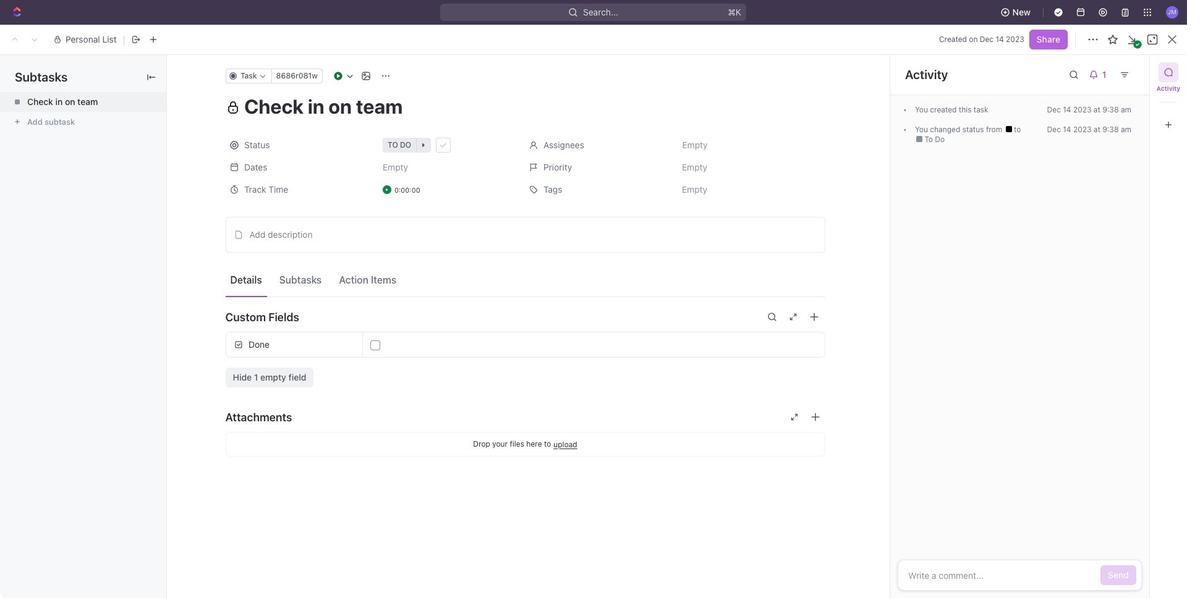 Task type: locate. For each thing, give the bounding box(es) containing it.
None checkbox
[[370, 341, 380, 351]]

alert
[[185, 74, 1182, 101]]

sidebar navigation
[[0, 43, 185, 599]]

none checkbox inside custom fields element
[[370, 341, 380, 351]]

custom fields element
[[226, 332, 826, 388]]

task sidebar content section
[[888, 55, 1150, 599]]



Task type: describe. For each thing, give the bounding box(es) containing it.
task sidebar navigation tab list
[[1156, 62, 1183, 135]]

Edit task name text field
[[226, 95, 826, 118]]

user group image
[[215, 288, 225, 296]]



Task type: vqa. For each thing, say whether or not it's contained in the screenshot.
Sidebar navigation at the left of page
yes



